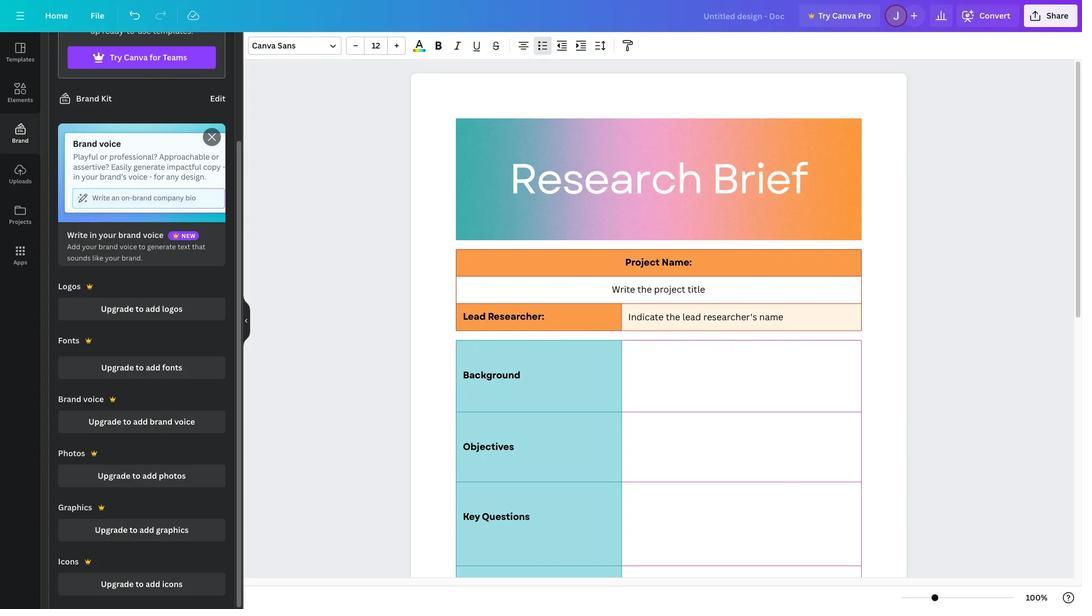 Task type: locate. For each thing, give the bounding box(es) containing it.
to for logos
[[136, 303, 144, 314]]

add left the photos
[[142, 470, 157, 481]]

for
[[150, 52, 161, 63]]

add for icons
[[146, 579, 160, 589]]

to inside 'button'
[[136, 362, 144, 373]]

voice up upgrade to add brand voice
[[83, 394, 104, 404]]

templates.
[[153, 25, 193, 36]]

2 vertical spatial brand
[[58, 394, 81, 404]]

0 horizontal spatial canva
[[124, 52, 148, 63]]

to left the fonts on the bottom left of page
[[136, 362, 144, 373]]

brand left kit
[[76, 93, 99, 104]]

that
[[192, 242, 206, 251]]

upgrade inside button
[[98, 470, 130, 481]]

1 vertical spatial brand
[[12, 136, 29, 144]]

add down upgrade to add fonts 'button'
[[133, 416, 148, 427]]

fonts
[[58, 335, 80, 346]]

hide image
[[243, 294, 250, 348]]

try down ready-
[[110, 52, 122, 63]]

projects button
[[0, 195, 41, 235]]

voice
[[143, 230, 164, 240], [120, 242, 137, 251], [83, 394, 104, 404], [174, 416, 195, 427]]

upgrade to add brand voice button
[[58, 411, 226, 433]]

canva for try canva for teams
[[124, 52, 148, 63]]

1 horizontal spatial canva
[[252, 40, 276, 51]]

to up brand.
[[139, 242, 146, 251]]

upgrade to add brand voice
[[89, 416, 195, 427]]

sounds
[[67, 253, 91, 263]]

0 vertical spatial canva
[[833, 10, 857, 21]]

1 vertical spatial try
[[110, 52, 122, 63]]

side panel tab list
[[0, 32, 41, 276]]

templates button
[[0, 32, 41, 73]]

your down in
[[82, 242, 97, 251]]

to
[[139, 242, 146, 251], [136, 303, 144, 314], [136, 362, 144, 373], [123, 416, 131, 427], [132, 470, 140, 481], [130, 524, 138, 535], [136, 579, 144, 589]]

photos
[[58, 448, 85, 459]]

upgrade to add icons
[[101, 579, 183, 589]]

use
[[138, 25, 151, 36]]

ready-
[[102, 25, 127, 36]]

apps
[[13, 258, 27, 266]]

voice up brand.
[[120, 242, 137, 251]]

brand for brand voice
[[58, 394, 81, 404]]

try left pro
[[819, 10, 831, 21]]

share
[[1047, 10, 1069, 21]]

brand
[[76, 93, 99, 104], [12, 136, 29, 144], [58, 394, 81, 404]]

edit
[[210, 93, 226, 104]]

try for try canva pro
[[819, 10, 831, 21]]

up
[[90, 25, 100, 36]]

try inside button
[[110, 52, 122, 63]]

upgrade
[[101, 303, 134, 314], [101, 362, 134, 373], [89, 416, 121, 427], [98, 470, 130, 481], [95, 524, 128, 535], [101, 579, 134, 589]]

maintain
[[69, 13, 103, 24]]

add for brand
[[133, 416, 148, 427]]

generate
[[147, 242, 176, 251]]

elements
[[7, 96, 33, 104]]

to left the photos
[[132, 470, 140, 481]]

your
[[99, 230, 116, 240], [82, 242, 97, 251], [105, 253, 120, 263]]

brand inside button
[[150, 416, 173, 427]]

0 horizontal spatial try
[[110, 52, 122, 63]]

add inside 'button'
[[146, 362, 161, 373]]

add
[[146, 303, 160, 314], [146, 362, 161, 373], [133, 416, 148, 427], [142, 470, 157, 481], [140, 524, 154, 535], [146, 579, 160, 589]]

brand kit
[[76, 93, 112, 104]]

1 horizontal spatial try
[[819, 10, 831, 21]]

brand up photos
[[58, 394, 81, 404]]

to for brand
[[123, 416, 131, 427]]

upgrade for upgrade to add photos
[[98, 470, 130, 481]]

brand down write in your brand voice
[[99, 242, 118, 251]]

canva left for on the left top of page
[[124, 52, 148, 63]]

0 vertical spatial try
[[819, 10, 831, 21]]

try
[[819, 10, 831, 21], [110, 52, 122, 63]]

brand voice
[[58, 394, 104, 404]]

to left the graphics
[[130, 524, 138, 535]]

to for graphics
[[130, 524, 138, 535]]

consistency
[[129, 13, 175, 24]]

to left icons
[[136, 579, 144, 589]]

2 vertical spatial canva
[[124, 52, 148, 63]]

add for logos
[[146, 303, 160, 314]]

canva inside button
[[124, 52, 148, 63]]

upgrade for upgrade to add logos
[[101, 303, 134, 314]]

brand
[[104, 13, 127, 24], [118, 230, 141, 240], [99, 242, 118, 251], [150, 416, 173, 427]]

canva left sans
[[252, 40, 276, 51]]

– – number field
[[368, 40, 384, 51]]

your right in
[[99, 230, 116, 240]]

add left the graphics
[[140, 524, 154, 535]]

add left icons
[[146, 579, 160, 589]]

upgrade inside 'button'
[[101, 362, 134, 373]]

add your brand voice to generate text that sounds like your brand.
[[67, 242, 206, 263]]

teams
[[163, 52, 187, 63]]

add for graphics
[[140, 524, 154, 535]]

brand up ready-
[[104, 13, 127, 24]]

canva sans
[[252, 40, 296, 51]]

by
[[177, 13, 186, 24]]

brand inside button
[[12, 136, 29, 144]]

try canva pro
[[819, 10, 872, 21]]

new
[[182, 232, 196, 240]]

brand inside add your brand voice to generate text that sounds like your brand.
[[99, 242, 118, 251]]

icons
[[58, 556, 79, 567]]

upgrade to add icons button
[[58, 573, 226, 596]]

brand up the photos
[[150, 416, 173, 427]]

2 horizontal spatial canva
[[833, 10, 857, 21]]

add left logos
[[146, 303, 160, 314]]

0 vertical spatial your
[[99, 230, 116, 240]]

add left the fonts on the bottom left of page
[[146, 362, 161, 373]]

to left logos
[[136, 303, 144, 314]]

brand for brand kit
[[76, 93, 99, 104]]

write in your brand voice
[[67, 230, 164, 240]]

1 vertical spatial canva
[[252, 40, 276, 51]]

your right like
[[105, 253, 120, 263]]

add inside button
[[142, 470, 157, 481]]

0 vertical spatial brand
[[76, 93, 99, 104]]

projects
[[9, 218, 32, 226]]

canva
[[833, 10, 857, 21], [252, 40, 276, 51], [124, 52, 148, 63]]

brand up uploads button
[[12, 136, 29, 144]]

canva inside button
[[833, 10, 857, 21]]

add
[[67, 242, 80, 251]]

try canva for teams
[[110, 52, 187, 63]]

1 vertical spatial your
[[82, 242, 97, 251]]

logos
[[162, 303, 183, 314]]

upgrade to add logos
[[101, 303, 183, 314]]

group
[[346, 37, 406, 55]]

to down upgrade to add fonts 'button'
[[123, 416, 131, 427]]

to inside button
[[132, 470, 140, 481]]

brand for brand
[[12, 136, 29, 144]]

main menu bar
[[0, 0, 1083, 32]]

file button
[[82, 5, 113, 27]]

canva left pro
[[833, 10, 857, 21]]

photos
[[159, 470, 186, 481]]

try inside button
[[819, 10, 831, 21]]

try for try canva for teams
[[110, 52, 122, 63]]

elements button
[[0, 73, 41, 113]]

research brief
[[509, 149, 807, 210]]

voice up the photos
[[174, 416, 195, 427]]

logos
[[58, 281, 81, 292]]

canva inside dropdown button
[[252, 40, 276, 51]]

add for fonts
[[146, 362, 161, 373]]



Task type: describe. For each thing, give the bounding box(es) containing it.
voice up "generate"
[[143, 230, 164, 240]]

to for photos
[[132, 470, 140, 481]]

text
[[178, 242, 190, 251]]

brand button
[[0, 113, 41, 154]]

uploads
[[9, 177, 32, 185]]

kit
[[101, 93, 112, 104]]

brief
[[712, 149, 807, 210]]

to for fonts
[[136, 362, 144, 373]]

templates
[[6, 55, 34, 63]]

to for icons
[[136, 579, 144, 589]]

home link
[[36, 5, 77, 27]]

brand up add your brand voice to generate text that sounds like your brand.
[[118, 230, 141, 240]]

to inside add your brand voice to generate text that sounds like your brand.
[[139, 242, 146, 251]]

brand inside maintain brand consistency by setting up ready-to-use templates.
[[104, 13, 127, 24]]

Research Brief text field
[[411, 73, 907, 609]]

upgrade to add photos button
[[58, 465, 226, 487]]

setting
[[188, 13, 214, 24]]

try canva for teams button
[[68, 46, 216, 69]]

upgrade to add fonts button
[[58, 356, 226, 379]]

to-
[[127, 25, 138, 36]]

voice inside add your brand voice to generate text that sounds like your brand.
[[120, 242, 137, 251]]

try canva pro button
[[800, 5, 881, 27]]

upgrade to add graphics button
[[58, 519, 226, 541]]

maintain brand consistency by setting up ready-to-use templates.
[[69, 13, 214, 36]]

in
[[90, 230, 97, 240]]

convert button
[[957, 5, 1020, 27]]

canva sans button
[[248, 37, 342, 55]]

add for photos
[[142, 470, 157, 481]]

research
[[509, 149, 702, 210]]

like
[[92, 253, 103, 263]]

uploads button
[[0, 154, 41, 195]]

graphics
[[58, 502, 92, 513]]

file
[[91, 10, 104, 21]]

graphics
[[156, 524, 189, 535]]

upgrade to add fonts
[[101, 362, 182, 373]]

icons
[[162, 579, 183, 589]]

sans
[[278, 40, 296, 51]]

brand.
[[122, 253, 143, 263]]

home
[[45, 10, 68, 21]]

brand voice example usage image
[[58, 123, 226, 222]]

write
[[67, 230, 88, 240]]

Design title text field
[[695, 5, 795, 27]]

100% button
[[1019, 589, 1056, 607]]

2 vertical spatial your
[[105, 253, 120, 263]]

apps button
[[0, 235, 41, 276]]

100%
[[1026, 592, 1048, 603]]

upgrade for upgrade to add graphics
[[95, 524, 128, 535]]

pro
[[858, 10, 872, 21]]

upgrade to add logos button
[[58, 298, 226, 320]]

upgrade for upgrade to add fonts
[[101, 362, 134, 373]]

canva for try canva pro
[[833, 10, 857, 21]]

convert
[[980, 10, 1011, 21]]

color range image
[[413, 49, 426, 52]]

upgrade to add graphics
[[95, 524, 189, 535]]

upgrade for upgrade to add icons
[[101, 579, 134, 589]]

fonts
[[162, 362, 182, 373]]

edit button
[[210, 92, 226, 105]]

voice inside button
[[174, 416, 195, 427]]

upgrade for upgrade to add brand voice
[[89, 416, 121, 427]]

share button
[[1025, 5, 1078, 27]]

upgrade to add photos
[[98, 470, 186, 481]]



Task type: vqa. For each thing, say whether or not it's contained in the screenshot.
Upgrade to add brand voice
yes



